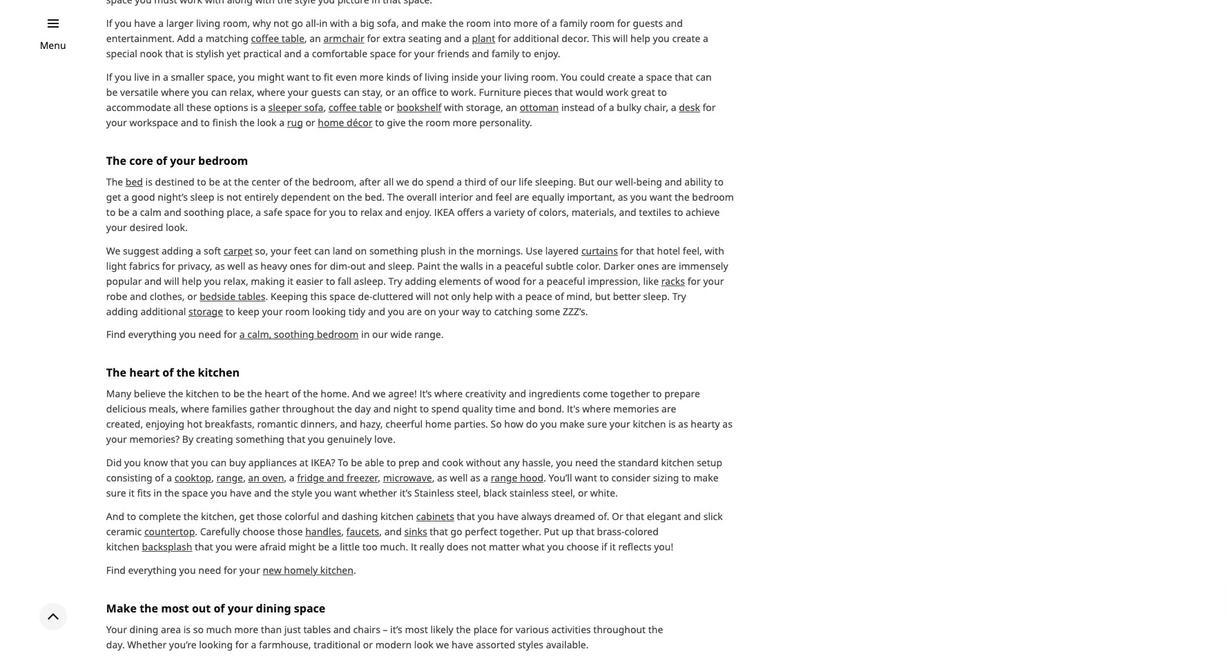 Task type: describe. For each thing, give the bounding box(es) containing it.
at inside did you know that you can buy appliances at ikea? to be able to prep and cook without any hassle, you need the standard kitchen setup consisting of a
[[299, 457, 308, 470]]

be inside did you know that you can buy appliances at ikea? to be able to prep and cook without any hassle, you need the standard kitchen setup consisting of a
[[351, 457, 362, 470]]

personality.
[[479, 116, 532, 129]]

countertop . carefully choose those handles , faucets , and sinks
[[144, 526, 427, 539]]

are inside the heart of the kitchen many believe the kitchen to be the heart of the home. and we agree! it's where creativity and ingredients come together to prepare delicious meals, where families gather throughout the day and night to spend quality time and bond. it's where memories are created, enjoying hot breakfasts, romantic dinners, and hazy, cheerful home parties. so how do you make sure your kitchen is as hearty as your memories? by creating something that you genuinely love.
[[662, 403, 676, 416]]

, left range link
[[211, 472, 214, 485]]

did
[[106, 457, 122, 470]]

get inside is destined to be at the center of the bedroom, after all we do spend a third of our life sleeping. but our well-being and ability to get a good night's sleep is not entirely dependent on the bed. the overall interior and feel are equally important, as you want the bedroom to be a calm and soothing place, a safe space for you to relax and enjoy. ikea offers a variety of colors, materials, and textiles to achieve your desired look.
[[106, 190, 121, 203]]

and the
[[254, 487, 289, 500]]

keep
[[238, 305, 260, 318]]

of right center
[[283, 175, 292, 188]]

that you have always dreamed of. or that elegant and slick ceramic
[[106, 511, 723, 539]]

with inside if you have a larger living room, why not go all-in with a big sofa, and make the room into more of a family room for guests and entertainment. add a matching
[[330, 16, 350, 30]]

a inside 'make the most out of your dining space your dining area is so much more than just tables and chairs – it's most likely the place for various activities throughout the day. whether you're looking for a farmhouse, traditional or modern look we have assorted styles available.'
[[251, 639, 256, 652]]

styles available.
[[518, 639, 589, 652]]

if for if you have a larger living room, why not go all-in with a big sofa, and make the room into more of a family room for guests and entertainment. add a matching
[[106, 16, 112, 30]]

your down ". keeping"
[[262, 305, 283, 318]]

a up 'style'
[[289, 472, 295, 485]]

be down handles link
[[318, 541, 330, 554]]

1 vertical spatial room
[[426, 116, 450, 129]]

spend inside is destined to be at the center of the bedroom, after all we do spend a third of our life sleeping. but our well-being and ability to get a good night's sleep is not entirely dependent on the bed. the overall interior and feel are equally important, as you want the bedroom to be a calm and soothing place, a safe space for you to relax and enjoy. ikea offers a variety of colors, materials, and textiles to achieve your desired look.
[[426, 175, 454, 188]]

to right "sizing"
[[682, 472, 691, 485]]

with inside . keeping this space de-cluttered will not only help with a peace of mind, but better sleep. try adding additional
[[495, 290, 515, 303]]

range link
[[216, 472, 243, 485]]

have inside if you have a larger living room, why not go all-in with a big sofa, and make the room into more of a family room for guests and entertainment. add a matching
[[134, 16, 156, 30]]

2 horizontal spatial our
[[597, 175, 613, 188]]

family to
[[492, 47, 531, 60]]

are inside is destined to be at the center of the bedroom, after all we do spend a third of our life sleeping. but our well-being and ability to get a good night's sleep is not entirely dependent on the bed. the overall interior and feel are equally important, as you want the bedroom to be a calm and soothing place, a safe space for you to relax and enjoy. ikea offers a variety of colors, materials, and textiles to achieve your desired look.
[[515, 190, 529, 203]]

a left smaller
[[163, 70, 168, 83]]

2 horizontal spatial living
[[504, 70, 529, 83]]

want down fridge and freezer link
[[334, 487, 357, 500]]

your down the together
[[610, 418, 630, 431]]

and inside did you know that you can buy appliances at ikea? to be able to prep and cook without any hassle, you need the standard kitchen setup consisting of a
[[422, 457, 440, 470]]

0 horizontal spatial tables
[[238, 290, 266, 303]]

make inside the heart of the kitchen many believe the kitchen to be the heart of the home. and we agree! it's where creativity and ingredients come together to prepare delicious meals, where families gather throughout the day and night to spend quality time and bond. it's where memories are created, enjoying hot breakfasts, romantic dinners, and hazy, cheerful home parties. so how do you make sure your kitchen is as hearty as your memories? by creating something that you genuinely love.
[[560, 418, 585, 431]]

1 horizontal spatial our
[[501, 175, 516, 188]]

and right being
[[665, 175, 682, 188]]

yet
[[227, 47, 241, 60]]

or inside . you'll want to consider sizing to make sure it fits in the space you have and the style you want whether it's stainless steel, black stainless steel, or white.
[[578, 487, 588, 500]]

have assorted
[[452, 639, 515, 652]]

life
[[519, 175, 533, 188]]

of up "believe" on the bottom of page
[[162, 366, 174, 381]]

that down room. you
[[555, 85, 573, 99]]

as down soft
[[215, 259, 225, 273]]

an inside "if you live in a smaller space, you might want to fit even more kinds of living inside your living room. you could create a space that can be versatile where you can relax, where your guests can stay, or an office to work. furniture pieces that would work great to accommodate all these options is a"
[[398, 85, 409, 99]]

storage,
[[466, 101, 503, 114]]

peaceful
[[547, 275, 585, 288]]

0 horizontal spatial our
[[372, 328, 388, 342]]

your down only
[[439, 305, 459, 318]]

we inside the heart of the kitchen many believe the kitchen to be the heart of the home. and we agree! it's where creativity and ingredients come together to prepare delicious meals, where families gather throughout the day and night to spend quality time and bond. it's where memories are created, enjoying hot breakfasts, romantic dinners, and hazy, cheerful home parties. so how do you make sure your kitchen is as hearty as your memories? by creating something that you genuinely love.
[[373, 388, 386, 401]]

relax,
[[224, 275, 248, 288]]

your inside is destined to be at the center of the bedroom, after all we do spend a third of our life sleeping. but our well-being and ability to get a good night's sleep is not entirely dependent on the bed. the overall interior and feel are equally important, as you want the bedroom to be a calm and soothing place, a safe space for you to relax and enjoy. ikea offers a variety of colors, materials, and textiles to achieve your desired look.
[[106, 221, 127, 234]]

sleeper sofa , coffee table or bookshelf with storage, an ottoman instead of a bulky chair, a desk
[[268, 101, 700, 114]]

night
[[393, 403, 417, 416]]

want inside is destined to be at the center of the bedroom, after all we do spend a third of our life sleeping. but our well-being and ability to get a good night's sleep is not entirely dependent on the bed. the overall interior and feel are equally important, as you want the bedroom to be a calm and soothing place, a safe space for you to relax and enjoy. ikea offers a variety of colors, materials, and textiles to achieve your desired look.
[[650, 190, 672, 203]]

space inside "if you live in a smaller space, you might want to fit even more kinds of living inside your living room. you could create a space that can be versatile where you can relax, where your guests can stay, or an office to work. furniture pieces that would work great to accommodate all these options is a"
[[646, 70, 672, 83]]

cabinets link
[[416, 511, 454, 524]]

to left relax
[[349, 206, 358, 219]]

to up sleep is
[[197, 175, 206, 188]]

or inside 'make the most out of your dining space your dining area is so much more than just tables and chairs – it's most likely the place for various activities throughout the day. whether you're looking for a farmhouse, traditional or modern look we have assorted styles available.'
[[363, 639, 373, 652]]

catching
[[494, 305, 533, 318]]

a left the little in the left of the page
[[332, 541, 337, 554]]

for left farmhouse,
[[235, 639, 249, 652]]

more for dining space
[[234, 624, 258, 637]]

that inside did you know that you can buy appliances at ikea? to be able to prep and cook without any hassle, you need the standard kitchen setup consisting of a
[[170, 457, 189, 470]]

the inside is destined to be at the center of the bedroom, after all we do spend a third of our life sleeping. but our well-being and ability to get a good night's sleep is not entirely dependent on the bed. the overall interior and feel are equally important, as you want the bedroom to be a calm and soothing place, a safe space for you to relax and enjoy. ikea offers a variety of colors, materials, and textiles to achieve your desired look.
[[387, 190, 404, 203]]

0 vertical spatial table
[[282, 32, 304, 45]]

2 vertical spatial room
[[285, 305, 310, 318]]

and inside the heart of the kitchen many believe the kitchen to be the heart of the home. and we agree! it's where creativity and ingredients come together to prepare delicious meals, where families gather throughout the day and night to spend quality time and bond. it's where memories are created, enjoying hot breakfasts, romantic dinners, and hazy, cheerful home parties. so how do you make sure your kitchen is as hearty as your memories? by creating something that you genuinely love.
[[509, 388, 526, 401]]

of inside did you know that you can buy appliances at ikea? to be able to prep and cook without any hassle, you need the standard kitchen setup consisting of a
[[155, 472, 164, 485]]

we inside 'make the most out of your dining space your dining area is so much more than just tables and chairs – it's most likely the place for various activities throughout the day. whether you're looking for a farmhouse, traditional or modern look we have assorted styles available.'
[[436, 639, 449, 652]]

you up consisting
[[124, 457, 141, 470]]

armchair
[[324, 32, 365, 45]]

sure inside the heart of the kitchen many believe the kitchen to be the heart of the home. and we agree! it's where creativity and ingredients come together to prepare delicious meals, where families gather throughout the day and night to spend quality time and bond. it's where memories are created, enjoying hot breakfasts, romantic dinners, and hazy, cheerful home parties. so how do you make sure your kitchen is as hearty as your memories? by creating something that you genuinely love.
[[587, 418, 607, 431]]

we suggest adding a soft carpet so, your feet can land on something plush in the mornings. use layered curtains
[[106, 244, 618, 257]]

, an
[[304, 32, 321, 45]]

you down fridge
[[315, 487, 332, 500]]

you down being
[[631, 190, 647, 203]]

create
[[672, 32, 701, 45]]

kitchen down the little in the left of the page
[[320, 565, 354, 578]]

0 vertical spatial coffee table link
[[251, 32, 304, 45]]

your up did
[[106, 433, 127, 446]]

throughout inside 'make the most out of your dining space your dining area is so much more than just tables and chairs – it's most likely the place for various activities throughout the day. whether you're looking for a farmhouse, traditional or modern look we have assorted styles available.'
[[594, 624, 646, 637]]

space inside . keeping this space de-cluttered will not only help with a peace of mind, but better sleep. try adding additional
[[330, 290, 356, 303]]

room,
[[223, 16, 250, 30]]

throughout inside the heart of the kitchen many believe the kitchen to be the heart of the home. and we agree! it's where creativity and ingredients come together to prepare delicious meals, where families gather throughout the day and night to spend quality time and bond. it's where memories are created, enjoying hot breakfasts, romantic dinners, and hazy, cheerful home parties. so how do you make sure your kitchen is as hearty as your memories? by creating something that you genuinely love.
[[282, 403, 335, 416]]

modern
[[376, 639, 412, 652]]

prepare
[[665, 388, 700, 401]]

and down the third
[[476, 190, 493, 203]]

well-
[[615, 175, 636, 188]]

created, enjoying hot breakfasts,
[[106, 418, 255, 431]]

0 horizontal spatial bedroom
[[198, 153, 248, 168]]

than
[[261, 624, 282, 637]]

impression,
[[588, 275, 641, 288]]

of down the "would"
[[597, 101, 607, 114]]

spend inside the heart of the kitchen many believe the kitchen to be the heart of the home. and we agree! it's where creativity and ingredients come together to prepare delicious meals, where families gather throughout the day and night to spend quality time and bond. it's where memories are created, enjoying hot breakfasts, romantic dinners, and hazy, cheerful home parties. so how do you make sure your kitchen is as hearty as your memories? by creating something that you genuinely love.
[[432, 403, 460, 416]]

1 vertical spatial those
[[278, 526, 303, 539]]

you down smaller
[[192, 85, 209, 99]]

in inside for that hotel feel, with light fabrics for privacy, as well as heavy ones for dim-out and sleep. paint the walls in a peaceful subtle color. darker ones are immensely popular and will help you relax, making it easier to fall asleep. try adding elements of wood for a peaceful impression, like
[[486, 259, 494, 273]]

want up white.
[[575, 472, 597, 485]]

delicious
[[106, 403, 146, 416]]

of right the third
[[489, 175, 498, 188]]

you down 'bedroom,'
[[329, 206, 346, 219]]

and up much. on the bottom of page
[[384, 526, 402, 539]]

to up chair,
[[658, 85, 667, 99]]

afraid
[[260, 541, 286, 554]]

would
[[576, 85, 604, 99]]

and to complete the kitchen, get those colorful and dashing kitchen cabinets
[[106, 511, 454, 524]]

a left calm
[[132, 206, 137, 219]]

overall
[[407, 190, 437, 203]]

the for core
[[106, 153, 126, 168]]

space,
[[207, 70, 236, 83]]

of inside if you have a larger living room, why not go all-in with a big sofa, and make the room into more of a family room for guests and entertainment. add a matching
[[540, 16, 550, 30]]

to inside the for your workspace and to finish the look a
[[201, 116, 210, 129]]

, up the little in the left of the page
[[341, 526, 344, 539]]

can inside did you know that you can buy appliances at ikea? to be able to prep and cook without any hassle, you need the standard kitchen setup consisting of a
[[211, 457, 227, 470]]

kitchen up meals, where at the bottom
[[186, 388, 219, 401]]

to up families
[[222, 388, 231, 401]]

1 vertical spatial and
[[106, 511, 124, 524]]

1 horizontal spatial coffee
[[329, 101, 357, 114]]

as left hearty
[[678, 418, 688, 431]]

the for bed
[[106, 175, 123, 188]]

2 steel, from the left
[[551, 487, 576, 500]]

or up the give
[[385, 101, 394, 114]]

a up for additional decor. this
[[552, 16, 558, 30]]

bulky
[[617, 101, 642, 114]]

1 horizontal spatial heart
[[265, 388, 289, 401]]

to inside did you know that you can buy appliances at ikea? to be able to prep and cook without any hassle, you need the standard kitchen setup consisting of a
[[387, 457, 396, 470]]

find everything you need for a calm, soothing bedroom in our wide range.
[[106, 328, 446, 342]]

out inside for that hotel feel, with light fabrics for privacy, as well as heavy ones for dim-out and sleep. paint the walls in a peaceful subtle color. darker ones are immensely popular and will help you relax, making it easier to fall asleep. try adding elements of wood for a peaceful impression, like
[[351, 259, 366, 273]]

and inside for additional decor. this will help you create a special nook that is stylish yet practical and a comfortable space for your friends and family to enjoy.
[[472, 47, 489, 60]]

to inside for that hotel feel, with light fabrics for privacy, as well as heavy ones for dim-out and sleep. paint the walls in a peaceful subtle color. darker ones are immensely popular and will help you relax, making it easier to fall asleep. try adding elements of wood for a peaceful impression, like
[[326, 275, 335, 288]]

kitchen inside that go perfect together. put up that brass-colored kitchen
[[106, 541, 139, 554]]

families
[[212, 403, 247, 416]]

will inside . keeping this space de-cluttered will not only help with a peace of mind, but better sleep. try adding additional
[[416, 290, 431, 303]]

countertop
[[144, 526, 195, 539]]

much.
[[380, 541, 408, 554]]

for down adding a
[[162, 259, 175, 273]]

a down "relax, where"
[[260, 101, 266, 114]]

is inside the heart of the kitchen many believe the kitchen to be the heart of the home. and we agree! it's where creativity and ingredients come together to prepare delicious meals, where families gather throughout the day and night to spend quality time and bond. it's where memories are created, enjoying hot breakfasts, romantic dinners, and hazy, cheerful home parties. so how do you make sure your kitchen is as hearty as your memories? by creating something that you genuinely love.
[[669, 418, 676, 431]]

consider
[[612, 472, 651, 485]]

to up ceramic
[[127, 511, 136, 524]]

many
[[106, 388, 131, 401]]

you left live
[[115, 70, 132, 83]]

for additional decor. this will help you create a special nook that is stylish yet practical and a comfortable space for your friends and family to enjoy.
[[106, 32, 709, 60]]

carefully
[[200, 526, 240, 539]]

and down ikea? to
[[327, 472, 344, 485]]

and right relax
[[385, 206, 403, 219]]

extra
[[383, 32, 406, 45]]

bed.
[[365, 190, 385, 203]]

to left prepare
[[653, 388, 662, 401]]

you down carefully
[[216, 541, 232, 554]]

and you
[[368, 305, 405, 318]]

bookshelf
[[397, 101, 442, 114]]

relax, where
[[230, 85, 285, 99]]

to down the bed
[[106, 206, 116, 219]]

as left heavy at the top of page
[[248, 259, 258, 273]]

your up destined
[[170, 153, 195, 168]]

instead
[[561, 101, 595, 114]]

that up desk 'link'
[[675, 70, 693, 83]]

the heart of the kitchen many believe the kitchen to be the heart of the home. and we agree! it's where creativity and ingredients come together to prepare delicious meals, where families gather throughout the day and night to spend quality time and bond. it's where memories are created, enjoying hot breakfasts, romantic dinners, and hazy, cheerful home parties. so how do you make sure your kitchen is as hearty as your memories? by creating something that you genuinely love.
[[106, 366, 733, 446]]

rug link
[[287, 116, 303, 129]]

help inside for additional decor. this will help you create a special nook that is stylish yet practical and a comfortable space for your friends and family to enjoy.
[[631, 32, 651, 45]]

you inside for additional decor. this will help you create a special nook that is stylish yet practical and a comfortable space for your friends and family to enjoy.
[[653, 32, 670, 45]]

, down the buy
[[243, 472, 246, 485]]

sleep.
[[388, 259, 415, 273]]

1 horizontal spatial well
[[450, 472, 468, 485]]

0 horizontal spatial .
[[195, 526, 198, 539]]

1 range from the left
[[216, 472, 243, 485]]

for left extra
[[367, 32, 380, 45]]

your up the sleeper sofa link
[[288, 85, 309, 99]]

your inside 'make the most out of your dining space your dining area is so much more than just tables and chairs – it's most likely the place for various activities throughout the day. whether you're looking for a farmhouse, traditional or modern look we have assorted styles available.'
[[228, 602, 253, 617]]

you down backsplash link
[[179, 565, 196, 578]]

sofa
[[304, 101, 324, 114]]

coffee table , an armchair for extra seating and a plant
[[251, 32, 495, 45]]

ikea? to
[[311, 457, 348, 470]]

and inside the heart of the kitchen many believe the kitchen to be the heart of the home. and we agree! it's where creativity and ingredients come together to prepare delicious meals, where families gather throughout the day and night to spend quality time and bond. it's where memories are created, enjoying hot breakfasts, romantic dinners, and hazy, cheerful home parties. so how do you make sure your kitchen is as hearty as your memories? by creating something that you genuinely love.
[[352, 388, 370, 401]]

you down range link
[[211, 487, 227, 500]]

it inside . you'll want to consider sizing to make sure it fits in the space you have and the style you want whether it's stainless steel, black stainless steel, or white.
[[129, 487, 135, 500]]

faucets link
[[346, 526, 379, 539]]

popular and
[[106, 275, 162, 288]]

and inside for your robe and clothes, or
[[130, 290, 147, 303]]

kitchen up sinks link
[[381, 511, 414, 524]]

1 vertical spatial might
[[289, 541, 316, 554]]

guests inside if you have a larger living room, why not go all-in with a big sofa, and make the room into more of a family room for guests and entertainment. add a matching
[[633, 16, 663, 30]]

0 vertical spatial heart
[[129, 366, 160, 381]]

your left new
[[239, 565, 260, 578]]

room inside if you have a larger living room, why not go all-in with a big sofa, and make the room into more of a family room for guests and entertainment. add a matching
[[466, 16, 491, 30]]

a left plant
[[464, 32, 470, 45]]

1 ones from the left
[[290, 259, 312, 273]]

can up desk 'link'
[[696, 70, 712, 83]]

might inside "if you live in a smaller space, you might want to fit even more kinds of living inside your living room. you could create a space that can be versatile where you can relax, where your guests can stay, or an office to work. furniture pieces that would work great to accommodate all these options is a"
[[257, 70, 284, 83]]

paint
[[417, 259, 441, 273]]

to up white.
[[600, 472, 609, 485]]

cook
[[442, 457, 464, 470]]

sinks
[[404, 526, 427, 539]]

sleeping.
[[535, 175, 576, 188]]

2 horizontal spatial an
[[506, 101, 517, 114]]

guests inside "if you live in a smaller space, you might want to fit even more kinds of living inside your living room. you could create a space that can be versatile where you can relax, where your guests can stay, or an office to work. furniture pieces that would work great to accommodate all these options is a"
[[311, 85, 341, 99]]

a down peaceful subtle
[[539, 275, 544, 288]]

to right ability
[[714, 175, 724, 188]]

1 horizontal spatial get
[[239, 511, 254, 524]]

colored
[[625, 526, 659, 539]]

that down cabinets link
[[430, 526, 448, 539]]

1 horizontal spatial table
[[359, 101, 382, 114]]

need inside did you know that you can buy appliances at ikea? to be able to prep and cook without any hassle, you need the standard kitchen setup consisting of a
[[575, 457, 598, 470]]

your inside for your robe and clothes, or
[[703, 275, 724, 288]]

for up color. darker
[[621, 244, 634, 257]]

of up romantic dinners, and
[[292, 388, 301, 401]]

adding a
[[162, 244, 201, 257]]

rug
[[287, 116, 303, 129]]

you choose
[[547, 541, 599, 554]]

a down work
[[609, 101, 615, 114]]

to right office
[[439, 85, 449, 99]]

a inside the for your workspace and to finish the look a
[[279, 116, 285, 129]]

1 vertical spatial .
[[354, 565, 356, 578]]

kinds
[[386, 70, 411, 83]]

even
[[336, 70, 357, 83]]

only
[[451, 290, 471, 303]]

your workspace and
[[106, 116, 198, 129]]

1 horizontal spatial living
[[425, 70, 449, 83]]

space inside . you'll want to consider sizing to make sure it fits in the space you have and the style you want whether it's stainless steel, black stainless steel, or white.
[[182, 487, 208, 500]]

1 steel, from the left
[[457, 487, 481, 500]]

or inside for your robe and clothes, or
[[187, 290, 197, 303]]

at inside is destined to be at the center of the bedroom, after all we do spend a third of our life sleeping. but our well-being and ability to get a good night's sleep is not entirely dependent on the bed. the overall interior and feel are equally important, as you want the bedroom to be a calm and soothing place, a safe space for you to relax and enjoy. ikea offers a variety of colors, materials, and textiles to achieve your desired look.
[[223, 175, 232, 188]]

to left "fit"
[[312, 70, 321, 83]]

help inside for that hotel feel, with light fabrics for privacy, as well as heavy ones for dim-out and sleep. paint the walls in a peaceful subtle color. darker ones are immensely popular and will help you relax, making it easier to fall asleep. try adding elements of wood for a peaceful impression, like
[[182, 275, 202, 288]]

a inside . keeping this space de-cluttered will not only help with a peace of mind, but better sleep. try adding additional
[[518, 290, 523, 303]]

that inside the heart of the kitchen many believe the kitchen to be the heart of the home. and we agree! it's where creativity and ingredients come together to prepare delicious meals, where families gather throughout the day and night to spend quality time and bond. it's where memories are created, enjoying hot breakfasts, romantic dinners, and hazy, cheerful home parties. so how do you make sure your kitchen is as hearty as your memories? by creating something that you genuinely love.
[[287, 433, 305, 446]]

, up home
[[324, 101, 326, 114]]

can down even
[[344, 85, 360, 99]]

of inside 'make the most out of your dining space your dining area is so much more than just tables and chairs – it's most likely the place for various activities throughout the day. whether you're looking for a farmhouse, traditional or modern look we have assorted styles available.'
[[214, 602, 225, 617]]

robe
[[106, 290, 127, 303]]

for inside for your robe and clothes, or
[[688, 275, 701, 288]]

need for new homely kitchen
[[198, 565, 221, 578]]

standard
[[618, 457, 659, 470]]

everything for find everything you need for your new homely kitchen .
[[128, 565, 177, 578]]

were
[[235, 541, 257, 554]]

room. you
[[531, 70, 578, 83]]

and right 'seating'
[[444, 32, 462, 45]]

2 vertical spatial an
[[248, 472, 260, 485]]

destined
[[155, 175, 194, 188]]

time
[[495, 403, 516, 416]]

bedside
[[200, 290, 236, 303]]

for up easier
[[314, 259, 327, 273]]

you down storage
[[179, 328, 196, 342]]

way
[[462, 305, 480, 318]]

a right offers
[[486, 206, 492, 219]]

and bond. it's where memories
[[518, 403, 659, 416]]

you!
[[654, 541, 674, 554]]

make inside if you have a larger living room, why not go all-in with a big sofa, and make the room into more of a family room for guests and entertainment. add a matching
[[421, 16, 446, 30]]

or right rug
[[306, 116, 315, 129]]

want inside "if you live in a smaller space, you might want to fit even more kinds of living inside your living room. you could create a space that can be versatile where you can relax, where your guests can stay, or an office to work. furniture pieces that would work great to accommodate all these options is a"
[[287, 70, 309, 83]]

important,
[[567, 190, 615, 203]]

a up great
[[638, 70, 644, 83]]

can right feet
[[314, 244, 330, 257]]

able
[[365, 457, 384, 470]]

home.
[[321, 388, 350, 401]]

light
[[106, 259, 127, 273]]

of inside . keeping this space de-cluttered will not only help with a peace of mind, but better sleep. try adding additional
[[555, 290, 564, 303]]

gather
[[250, 403, 280, 416]]

out inside 'make the most out of your dining space your dining area is so much more than just tables and chairs – it's most likely the place for various activities throughout the day. whether you're looking for a farmhouse, traditional or modern look we have assorted styles available.'
[[192, 602, 211, 617]]

be left calm
[[118, 206, 130, 219]]

be up sleep is
[[209, 175, 220, 188]]

a up interior
[[457, 175, 462, 188]]

2 ones from the left
[[637, 259, 659, 273]]

your up work. furniture
[[481, 70, 502, 83]]

and up handles link
[[322, 511, 339, 524]]

a down without on the left of the page
[[483, 472, 488, 485]]

and inside 'make the most out of your dining space your dining area is so much more than just tables and chairs – it's most likely the place for various activities throughout the day. whether you're looking for a farmhouse, traditional or modern look we have assorted styles available.'
[[333, 624, 351, 637]]

you up 'cooktop'
[[191, 457, 208, 470]]

2 horizontal spatial more
[[453, 116, 477, 129]]



Task type: locate. For each thing, give the bounding box(es) containing it.
on inside is destined to be at the center of the bedroom, after all we do spend a third of our life sleeping. but our well-being and ability to get a good night's sleep is not entirely dependent on the bed. the overall interior and feel are equally important, as you want the bedroom to be a calm and soothing place, a safe space for you to relax and enjoy. ikea offers a variety of colors, materials, and textiles to achieve your desired look.
[[333, 190, 345, 203]]

you up bedside
[[204, 275, 221, 288]]

ones
[[290, 259, 312, 273], [637, 259, 659, 273]]

bedroom down looking
[[317, 328, 359, 342]]

relax
[[360, 206, 383, 219]]

0 vertical spatial guests
[[633, 16, 663, 30]]

room down ". keeping"
[[285, 305, 310, 318]]

1 vertical spatial heart
[[265, 388, 289, 401]]

0 vertical spatial spend
[[426, 175, 454, 188]]

an
[[398, 85, 409, 99], [506, 101, 517, 114], [248, 472, 260, 485]]

0 horizontal spatial not
[[274, 16, 289, 30]]

on down 'bedroom,'
[[333, 190, 345, 203]]

1 vertical spatial we
[[436, 639, 449, 652]]

1 horizontal spatial might
[[289, 541, 316, 554]]

find up make
[[106, 565, 126, 578]]

need for a calm, soothing bedroom
[[198, 328, 221, 342]]

an up personality.
[[506, 101, 517, 114]]

0 vertical spatial it
[[287, 275, 293, 288]]

privacy,
[[178, 259, 212, 273]]

1 everything from the top
[[128, 328, 177, 342]]

a up catching
[[518, 290, 523, 303]]

1 horizontal spatial range
[[491, 472, 518, 485]]

have always
[[497, 511, 552, 524]]

1 vertical spatial on
[[355, 244, 367, 257]]

plant link
[[472, 32, 495, 45]]

1 vertical spatial not
[[433, 290, 449, 303]]

day. whether you're looking
[[106, 639, 233, 652]]

0 vertical spatial have
[[134, 16, 156, 30]]

into more
[[493, 16, 538, 30]]

0 horizontal spatial space
[[182, 487, 208, 500]]

menu
[[40, 39, 66, 52]]

the inside the for your workspace and to finish the look a
[[240, 116, 255, 129]]

make inside . you'll want to consider sizing to make sure it fits in the space you have and the style you want whether it's stainless steel, black stainless steel, or white.
[[694, 472, 719, 485]]

in inside "if you live in a smaller space, you might want to fit even more kinds of living inside your living room. you could create a space that can be versatile where you can relax, where your guests can stay, or an office to work. furniture pieces that would work great to accommodate all these options is a"
[[152, 70, 160, 83]]

the inside did you know that you can buy appliances at ikea? to be able to prep and cook without any hassle, you need the standard kitchen setup consisting of a
[[601, 457, 616, 470]]

1 vertical spatial have
[[230, 487, 252, 500]]

calm,
[[247, 328, 272, 342]]

be inside the heart of the kitchen many believe the kitchen to be the heart of the home. and we agree! it's where creativity and ingredients come together to prepare delicious meals, where families gather throughout the day and night to spend quality time and bond. it's where memories are created, enjoying hot breakfasts, romantic dinners, and hazy, cheerful home parties. so how do you make sure your kitchen is as hearty as your memories? by creating something that you genuinely love.
[[233, 388, 245, 401]]

we
[[373, 388, 386, 401], [436, 639, 449, 652]]

coffee table link up "practical"
[[251, 32, 304, 45]]

0 vertical spatial go
[[291, 16, 303, 30]]

well inside for that hotel feel, with light fabrics for privacy, as well as heavy ones for dim-out and sleep. paint the walls in a peaceful subtle color. darker ones are immensely popular and will help you relax, making it easier to fall asleep. try adding elements of wood for a peaceful impression, like
[[227, 259, 246, 273]]

2 range from the left
[[491, 472, 518, 485]]

out up so
[[192, 602, 211, 617]]

1 vertical spatial spend
[[432, 403, 460, 416]]

1 vertical spatial coffee table link
[[329, 101, 382, 114]]

third
[[465, 175, 486, 188]]

guests right the room for
[[633, 16, 663, 30]]

an left oven
[[248, 472, 260, 485]]

hotel
[[657, 244, 680, 257]]

as inside is destined to be at the center of the bedroom, after all we do spend a third of our life sleeping. but our well-being and ability to get a good night's sleep is not entirely dependent on the bed. the overall interior and feel are equally important, as you want the bedroom to be a calm and soothing place, a safe space for you to relax and enjoy. ikea offers a variety of colors, materials, and textiles to achieve your desired look.
[[618, 190, 628, 203]]

dreamed
[[554, 511, 595, 524]]

throughout right activities
[[594, 624, 646, 637]]

and down night's
[[164, 206, 181, 219]]

believe
[[134, 388, 166, 401]]

1 vertical spatial need
[[575, 457, 598, 470]]

not matter
[[471, 541, 520, 554]]

just
[[284, 624, 301, 637]]

1 horizontal spatial more
[[360, 70, 384, 83]]

go inside that go perfect together. put up that brass-colored kitchen
[[451, 526, 462, 539]]

adding additional
[[106, 305, 186, 318]]

an down kinds
[[398, 85, 409, 99]]

not entirely
[[226, 190, 278, 203]]

1 vertical spatial bedroom
[[692, 190, 734, 203]]

or
[[385, 101, 394, 114], [306, 116, 315, 129], [187, 290, 197, 303], [578, 487, 588, 500], [363, 639, 373, 652]]

to left the give
[[375, 116, 385, 129]]

new homely kitchen link
[[263, 565, 354, 578]]

2 vertical spatial help
[[473, 290, 493, 303]]

have up entertainment. add
[[134, 16, 156, 30]]

what
[[522, 541, 545, 554]]

tables right just
[[303, 624, 331, 637]]

the up the bed
[[106, 153, 126, 168]]

kitchen inside did you know that you can buy appliances at ikea? to be able to prep and cook without any hassle, you need the standard kitchen setup consisting of a
[[661, 457, 695, 470]]

do
[[526, 418, 538, 431]]

of up much
[[214, 602, 225, 617]]

room up plant link
[[466, 16, 491, 30]]

find for find everything you need for
[[106, 328, 126, 342]]

and
[[666, 16, 683, 30], [444, 32, 462, 45], [472, 47, 489, 60], [665, 175, 682, 188], [476, 190, 493, 203], [164, 206, 181, 219], [385, 206, 403, 219], [368, 259, 386, 273], [130, 290, 147, 303], [509, 388, 526, 401], [422, 457, 440, 470], [327, 472, 344, 485], [322, 511, 339, 524], [684, 511, 701, 524], [384, 526, 402, 539], [333, 624, 351, 637]]

1 horizontal spatial help
[[473, 290, 493, 303]]

variety
[[494, 206, 525, 219]]

for left calm,
[[224, 328, 237, 342]]

tables inside 'make the most out of your dining space your dining area is so much more than just tables and chairs – it's most likely the place for various activities throughout the day. whether you're looking for a farmhouse, traditional or modern look we have assorted styles available.'
[[303, 624, 331, 637]]

1 vertical spatial get
[[239, 511, 254, 524]]

0 horizontal spatial are
[[515, 190, 529, 203]]

0 vertical spatial help
[[631, 32, 651, 45]]

with up armchair
[[330, 16, 350, 30]]

0 vertical spatial an
[[398, 85, 409, 99]]

for inside the for your workspace and to finish the look a
[[703, 101, 716, 114]]

1 horizontal spatial will
[[416, 290, 431, 303]]

cooktop , range , an oven , a fridge and freezer , microwave , as well as a range hood
[[175, 472, 544, 485]]

0 horizontal spatial will
[[164, 275, 179, 288]]

night's
[[158, 190, 188, 203]]

more for space,
[[360, 70, 384, 83]]

creating
[[196, 433, 233, 446]]

in inside if you have a larger living room, why not go all-in with a big sofa, and make the room into more of a family room for guests and entertainment. add a matching
[[319, 16, 328, 30]]

room down bookshelf
[[426, 116, 450, 129]]

kitchen down ceramic
[[106, 541, 139, 554]]

black
[[483, 487, 507, 500]]

find for find everything you need for your
[[106, 565, 126, 578]]

with inside for that hotel feel, with light fabrics for privacy, as well as heavy ones for dim-out and sleep. paint the walls in a peaceful subtle color. darker ones are immensely popular and will help you relax, making it easier to fall asleep. try adding elements of wood for a peaceful impression, like
[[705, 244, 724, 257]]

0 vertical spatial space
[[646, 70, 672, 83]]

. down the little in the left of the page
[[354, 565, 356, 578]]

for right desk
[[703, 101, 716, 114]]

0 horizontal spatial sure
[[106, 487, 126, 500]]

and up ceramic
[[106, 511, 124, 524]]

1 horizontal spatial tables
[[303, 624, 331, 637]]

go up really does
[[451, 526, 462, 539]]

2 vertical spatial make
[[694, 472, 719, 485]]

1 horizontal spatial throughout
[[594, 624, 646, 637]]

the for heart
[[106, 366, 126, 381]]

day and
[[355, 403, 391, 416]]

1 vertical spatial make
[[560, 418, 585, 431]]

0 vertical spatial make
[[421, 16, 446, 30]]

that inside 'that you have always dreamed of. or that elegant and slick ceramic'
[[626, 511, 644, 524]]

in right fits
[[154, 487, 162, 500]]

1 vertical spatial will
[[164, 275, 179, 288]]

go inside if you have a larger living room, why not go all-in with a big sofa, and make the room into more of a family room for guests and entertainment. add a matching
[[291, 16, 303, 30]]

of right core
[[156, 153, 167, 168]]

live
[[134, 70, 149, 83]]

equally
[[532, 190, 565, 203]]

to left finish
[[201, 116, 210, 129]]

need down carefully
[[198, 565, 221, 578]]

an oven link
[[248, 472, 284, 485]]

out down we suggest adding a soft carpet so, your feet can land on something plush in the mornings. use layered curtains
[[351, 259, 366, 273]]

not
[[274, 16, 289, 30], [433, 290, 449, 303]]

range.
[[415, 328, 444, 342]]

make the most out of your dining space your dining area is so much more than just tables and chairs – it's most likely the place for various activities throughout the day. whether you're looking for a farmhouse, traditional or modern look we have assorted styles available.
[[106, 602, 663, 652]]

kitchen down the together
[[633, 418, 666, 431]]

is inside for additional decor. this will help you create a special nook that is stylish yet practical and a comfortable space for your friends and family to enjoy.
[[186, 47, 193, 60]]

1 horizontal spatial room
[[426, 116, 450, 129]]

not inside . keeping this space de-cluttered will not only help with a peace of mind, but better sleep. try adding additional
[[433, 290, 449, 303]]

everything down backsplash link
[[128, 565, 177, 578]]

bed
[[126, 175, 143, 188]]

1 vertical spatial if
[[106, 70, 112, 83]]

dashing
[[342, 511, 378, 524]]

have inside . you'll want to consider sizing to make sure it fits in the space you have and the style you want whether it's stainless steel, black stainless steel, or white.
[[230, 487, 252, 500]]

elements
[[439, 275, 481, 288]]

feel
[[495, 190, 512, 203]]

so, your
[[255, 244, 291, 257]]

seating
[[408, 32, 442, 45]]

could create
[[580, 70, 636, 83]]

2 vertical spatial need
[[198, 565, 221, 578]]

and inside if you have a larger living room, why not go all-in with a big sofa, and make the room into more of a family room for guests and entertainment. add a matching
[[666, 16, 683, 30]]

why
[[253, 16, 271, 30]]

perfect
[[465, 526, 497, 539]]

can down space,
[[211, 85, 227, 99]]

a inside did you know that you can buy appliances at ikea? to be able to prep and cook without any hassle, you need the standard kitchen setup consisting of a
[[167, 472, 172, 485]]

0 horizontal spatial at
[[223, 175, 232, 188]]

1 vertical spatial well
[[450, 472, 468, 485]]

1 vertical spatial guests
[[311, 85, 341, 99]]

1 vertical spatial look
[[414, 639, 434, 652]]

not right why
[[274, 16, 289, 30]]

1 vertical spatial it
[[129, 487, 135, 500]]

you up "relax, where"
[[238, 70, 255, 83]]

and inside for that hotel feel, with light fabrics for privacy, as well as heavy ones for dim-out and sleep. paint the walls in a peaceful subtle color. darker ones are immensely popular and will help you relax, making it easier to fall asleep. try adding elements of wood for a peaceful impression, like
[[368, 259, 386, 273]]

everything for find everything you need for a calm, soothing bedroom in our wide range.
[[128, 328, 177, 342]]

feel,
[[683, 244, 702, 257]]

to left the fall
[[326, 275, 335, 288]]

of colors,
[[527, 206, 569, 219]]

homely
[[284, 565, 318, 578]]

being
[[636, 175, 662, 188]]

table up and a
[[282, 32, 304, 45]]

sure inside . you'll want to consider sizing to make sure it fits in the space you have and the style you want whether it's stainless steel, black stainless steel, or white.
[[106, 487, 126, 500]]

and
[[352, 388, 370, 401], [106, 511, 124, 524]]

look inside the for your workspace and to finish the look a
[[257, 116, 277, 129]]

dim-
[[330, 259, 351, 273]]

of inside for that hotel feel, with light fabrics for privacy, as well as heavy ones for dim-out and sleep. paint the walls in a peaceful subtle color. darker ones are immensely popular and will help you relax, making it easier to fall asleep. try adding elements of wood for a peaceful impression, like
[[484, 275, 493, 288]]

you right the do
[[540, 418, 557, 431]]

our left wide
[[372, 328, 388, 342]]

a down the bed
[[124, 190, 129, 203]]

0 vertical spatial we
[[373, 388, 386, 401]]

0 vertical spatial on
[[333, 190, 345, 203]]

might down "countertop . carefully choose those handles , faucets , and sinks"
[[289, 541, 316, 554]]

so
[[193, 624, 204, 637]]

1 if from the top
[[106, 16, 112, 30]]

zzz's.
[[563, 305, 588, 318]]

more
[[360, 70, 384, 83], [453, 116, 477, 129], [234, 624, 258, 637]]

without
[[466, 457, 501, 470]]

0 horizontal spatial steel,
[[457, 487, 481, 500]]

1 horizontal spatial not
[[433, 290, 449, 303]]

as right hearty
[[723, 418, 733, 431]]

0 vertical spatial out
[[351, 259, 366, 273]]

2 find from the top
[[106, 565, 126, 578]]

be up cooktop , range , an oven , a fridge and freezer , microwave , as well as a range hood
[[351, 457, 362, 470]]

will inside for that hotel feel, with light fabrics for privacy, as well as heavy ones for dim-out and sleep. paint the walls in a peaceful subtle color. darker ones are immensely popular and will help you relax, making it easier to fall asleep. try adding elements of wood for a peaceful impression, like
[[164, 275, 179, 288]]

slick
[[704, 511, 723, 524]]

options
[[214, 101, 248, 114]]

in right walls on the top left
[[486, 259, 494, 273]]

cabinets
[[416, 511, 454, 524]]

0 horizontal spatial help
[[182, 275, 202, 288]]

look inside 'make the most out of your dining space your dining area is so much more than just tables and chairs – it's most likely the place for various activities throughout the day. whether you're looking for a farmhouse, traditional or modern look we have assorted styles available.'
[[414, 639, 434, 652]]

1 horizontal spatial space
[[330, 290, 356, 303]]

0 horizontal spatial living
[[196, 16, 220, 30]]

you inside for that hotel feel, with light fabrics for privacy, as well as heavy ones for dim-out and sleep. paint the walls in a peaceful subtle color. darker ones are immensely popular and will help you relax, making it easier to fall asleep. try adding elements of wood for a peaceful impression, like
[[204, 275, 221, 288]]

meals, where
[[149, 403, 209, 416]]

menu button
[[40, 38, 66, 53]]

is inside is destined to be at the center of the bedroom, after all we do spend a third of our life sleeping. but our well-being and ability to get a good night's sleep is not entirely dependent on the bed. the overall interior and feel are equally important, as you want the bedroom to be a calm and soothing place, a safe space for you to relax and enjoy. ikea offers a variety of colors, materials, and textiles to achieve your desired look.
[[145, 175, 153, 188]]

1 horizontal spatial ones
[[637, 259, 659, 273]]

, up whether
[[378, 472, 381, 485]]

hood
[[520, 472, 544, 485]]

more inside "if you live in a smaller space, you might want to fit even more kinds of living inside your living room. you could create a space that can be versatile where you can relax, where your guests can stay, or an office to work. furniture pieces that would work great to accommodate all these options is a"
[[360, 70, 384, 83]]

is
[[186, 47, 193, 60], [251, 101, 258, 114], [145, 175, 153, 188], [669, 418, 676, 431], [184, 624, 191, 637]]

our up feel
[[501, 175, 516, 188]]

ones up like
[[637, 259, 659, 273]]

you inside if you have a larger living room, why not go all-in with a big sofa, and make the room into more of a family room for guests and entertainment. add a matching
[[115, 16, 132, 30]]

0 horizontal spatial coffee
[[251, 32, 279, 45]]

for down "were"
[[224, 565, 237, 578]]

1 vertical spatial at
[[299, 457, 308, 470]]

find
[[106, 328, 126, 342], [106, 565, 126, 578]]

space
[[646, 70, 672, 83], [330, 290, 356, 303], [182, 487, 208, 500]]

0 vertical spatial if
[[106, 16, 112, 30]]

and down popular and
[[130, 290, 147, 303]]

1 horizontal spatial make
[[560, 418, 585, 431]]

coffee up "practical"
[[251, 32, 279, 45]]

and up , as
[[422, 457, 440, 470]]

1 horizontal spatial we
[[436, 639, 449, 652]]

0 horizontal spatial more
[[234, 624, 258, 637]]

a calm, soothing bedroom link
[[239, 328, 359, 342]]

romantic dinners, and
[[257, 418, 357, 431]]

you up entertainment. add
[[115, 16, 132, 30]]

1 vertical spatial go
[[451, 526, 462, 539]]

faucets
[[346, 526, 379, 539]]

of inside "if you live in a smaller space, you might want to fit even more kinds of living inside your living room. you could create a space that can be versatile where you can relax, where your guests can stay, or an office to work. furniture pieces that would work great to accommodate all these options is a"
[[413, 70, 422, 83]]

in inside . you'll want to consider sizing to make sure it fits in the space you have and the style you want whether it's stainless steel, black stainless steel, or white.
[[154, 487, 162, 500]]

more down sleeper sofa , coffee table or bookshelf with storage, an ottoman instead of a bulky chair, a desk
[[453, 116, 477, 129]]

bedside tables link
[[200, 290, 266, 303]]

0 vertical spatial not
[[274, 16, 289, 30]]

living up office
[[425, 70, 449, 83]]

you left create
[[653, 32, 670, 45]]

0 vertical spatial those
[[257, 511, 282, 524]]

bedroom up achieve
[[692, 190, 734, 203]]

the inside the heart of the kitchen many believe the kitchen to be the heart of the home. and we agree! it's where creativity and ingredients come together to prepare delicious meals, where families gather throughout the day and night to spend quality time and bond. it's where memories are created, enjoying hot breakfasts, romantic dinners, and hazy, cheerful home parties. so how do you make sure your kitchen is as hearty as your memories? by creating something that you genuinely love.
[[106, 366, 126, 381]]

1 vertical spatial more
[[453, 116, 477, 129]]

a left desk
[[671, 101, 677, 114]]

if for if you live in a smaller space, you might want to fit even more kinds of living inside your living room. you could create a space that can be versatile where you can relax, where your guests can stay, or an office to work. furniture pieces that would work great to accommodate all these options is a
[[106, 70, 112, 83]]

0 vertical spatial are
[[515, 190, 529, 203]]

your up much
[[228, 602, 253, 617]]

with right feel,
[[705, 244, 724, 257]]

if up entertainment. add
[[106, 16, 112, 30]]

for up peace
[[523, 275, 536, 288]]

0 horizontal spatial we
[[373, 388, 386, 401]]

curtains
[[581, 244, 618, 257]]

the inside . you'll want to consider sizing to make sure it fits in the space you have and the style you want whether it's stainless steel, black stainless steel, or white.
[[165, 487, 180, 500]]

be versatile where
[[106, 85, 189, 99]]

a down know
[[167, 472, 172, 485]]

0 vertical spatial and
[[352, 388, 370, 401]]

everything down "adding additional"
[[128, 328, 177, 342]]

as down well-
[[618, 190, 628, 203]]

more inside 'make the most out of your dining space your dining area is so much more than just tables and chairs – it's most likely the place for various activities throughout the day. whether you're looking for a farmhouse, traditional or modern look we have assorted styles available.'
[[234, 624, 258, 637]]

1 horizontal spatial coffee table link
[[329, 101, 382, 114]]

peaceful subtle
[[505, 259, 574, 273]]

1 horizontal spatial at
[[299, 457, 308, 470]]

2 everything from the top
[[128, 565, 177, 578]]

if it
[[602, 541, 616, 554]]

1 vertical spatial out
[[192, 602, 211, 617]]

if inside if you have a larger living room, why not go all-in with a big sofa, and make the room into more of a family room for guests and entertainment. add a matching
[[106, 16, 112, 30]]

is inside 'make the most out of your dining space your dining area is so much more than just tables and chairs – it's most likely the place for various activities throughout the day. whether you're looking for a farmhouse, traditional or modern look we have assorted styles available.'
[[184, 624, 191, 637]]

we down "likely"
[[436, 639, 449, 652]]

1 vertical spatial throughout
[[594, 624, 646, 637]]

0 horizontal spatial on
[[333, 190, 345, 203]]

coffee table link
[[251, 32, 304, 45], [329, 101, 382, 114]]

layered
[[545, 244, 579, 257]]

fridge
[[297, 472, 324, 485]]

adding
[[405, 275, 437, 288]]

1 vertical spatial table
[[359, 101, 382, 114]]

a left calm,
[[239, 328, 245, 342]]

living inside if you have a larger living room, why not go all-in with a big sofa, and make the room into more of a family room for guests and entertainment. add a matching
[[196, 16, 220, 30]]

clothes,
[[150, 290, 185, 303]]

bedroom inside is destined to be at the center of the bedroom, after all we do spend a third of our life sleeping. but our well-being and ability to get a good night's sleep is not entirely dependent on the bed. the overall interior and feel are equally important, as you want the bedroom to be a calm and soothing place, a safe space for you to relax and enjoy. ikea offers a variety of colors, materials, and textiles to achieve your desired look.
[[692, 190, 734, 203]]

dining space
[[256, 602, 325, 617]]

that inside for that hotel feel, with light fabrics for privacy, as well as heavy ones for dim-out and sleep. paint the walls in a peaceful subtle color. darker ones are immensely popular and will help you relax, making it easier to fall asleep. try adding elements of wood for a peaceful impression, like
[[636, 244, 655, 257]]

of up office
[[413, 70, 422, 83]]

, up much. on the bottom of page
[[379, 526, 382, 539]]

heart
[[129, 366, 160, 381], [265, 388, 289, 401]]

0 horizontal spatial it
[[129, 487, 135, 500]]

1 vertical spatial find
[[106, 565, 126, 578]]

2 if from the top
[[106, 70, 112, 83]]

a up entertainment. add
[[158, 16, 164, 30]]

2 vertical spatial will
[[416, 290, 431, 303]]

0 horizontal spatial go
[[291, 16, 303, 30]]

and inside 'that you have always dreamed of. or that elegant and slick ceramic'
[[684, 511, 701, 524]]

that up 'cooktop'
[[170, 457, 189, 470]]

help down the privacy,
[[182, 275, 202, 288]]

ottoman link
[[520, 101, 559, 114]]

elegant
[[647, 511, 681, 524]]

making
[[251, 275, 285, 288]]

1 horizontal spatial are
[[662, 403, 676, 416]]

a inside for additional decor. this will help you create a special nook that is stylish yet practical and a comfortable space for your friends and family to enjoy.
[[703, 32, 709, 45]]

is inside "if you live in a smaller space, you might want to fit even more kinds of living inside your living room. you could create a space that can be versatile where you can relax, where your guests can stay, or an office to work. furniture pieces that would work great to accommodate all these options is a"
[[251, 101, 258, 114]]

all
[[383, 175, 394, 188]]

1 horizontal spatial on
[[355, 244, 367, 257]]

a right create
[[703, 32, 709, 45]]

0 horizontal spatial ones
[[290, 259, 312, 273]]

a left rug
[[279, 116, 285, 129]]

0 vertical spatial room
[[466, 16, 491, 30]]

2 vertical spatial more
[[234, 624, 258, 637]]

sure down "and bond. it's where memories"
[[587, 418, 607, 431]]

0 horizontal spatial well
[[227, 259, 246, 273]]

you inside the heart of the kitchen many believe the kitchen to be the heart of the home. and we agree! it's where creativity and ingredients come together to prepare delicious meals, where families gather throughout the day and night to spend quality time and bond. it's where memories are created, enjoying hot breakfasts, romantic dinners, and hazy, cheerful home parties. so how do you make sure your kitchen is as hearty as your memories? by creating something that you genuinely love.
[[540, 418, 557, 431]]

help inside . keeping this space de-cluttered will not only help with a peace of mind, but better sleep. try adding additional
[[473, 290, 493, 303]]

the inside for that hotel feel, with light fabrics for privacy, as well as heavy ones for dim-out and sleep. paint the walls in a peaceful subtle color. darker ones are immensely popular and will help you relax, making it easier to fall asleep. try adding elements of wood for a peaceful impression, like
[[443, 259, 458, 273]]

rug or home décor to give the room more personality.
[[287, 116, 537, 129]]

go left all-
[[291, 16, 303, 30]]

the inside if you have a larger living room, why not go all-in with a big sofa, and make the room into more of a family room for guests and entertainment. add a matching
[[449, 16, 464, 30]]

range hood link
[[491, 472, 544, 485]]

to right night at the left
[[420, 403, 429, 416]]

a down mornings.
[[497, 259, 502, 273]]

0 vertical spatial will
[[613, 32, 628, 45]]

2 vertical spatial bedroom
[[317, 328, 359, 342]]

for that hotel feel, with light fabrics for privacy, as well as heavy ones for dim-out and sleep. paint the walls in a peaceful subtle color. darker ones are immensely popular and will help you relax, making it easier to fall asleep. try adding elements of wood for a peaceful impression, like
[[106, 244, 728, 288]]

1 find from the top
[[106, 328, 126, 342]]

0 horizontal spatial get
[[106, 190, 121, 203]]

1 horizontal spatial out
[[351, 259, 366, 273]]

bedroom down finish
[[198, 153, 248, 168]]

0 vertical spatial need
[[198, 328, 221, 342]]

textiles
[[639, 206, 672, 219]]

for left various
[[500, 624, 513, 637]]

1 horizontal spatial have
[[230, 487, 252, 500]]

0 horizontal spatial range
[[216, 472, 243, 485]]



Task type: vqa. For each thing, say whether or not it's contained in the screenshot.


